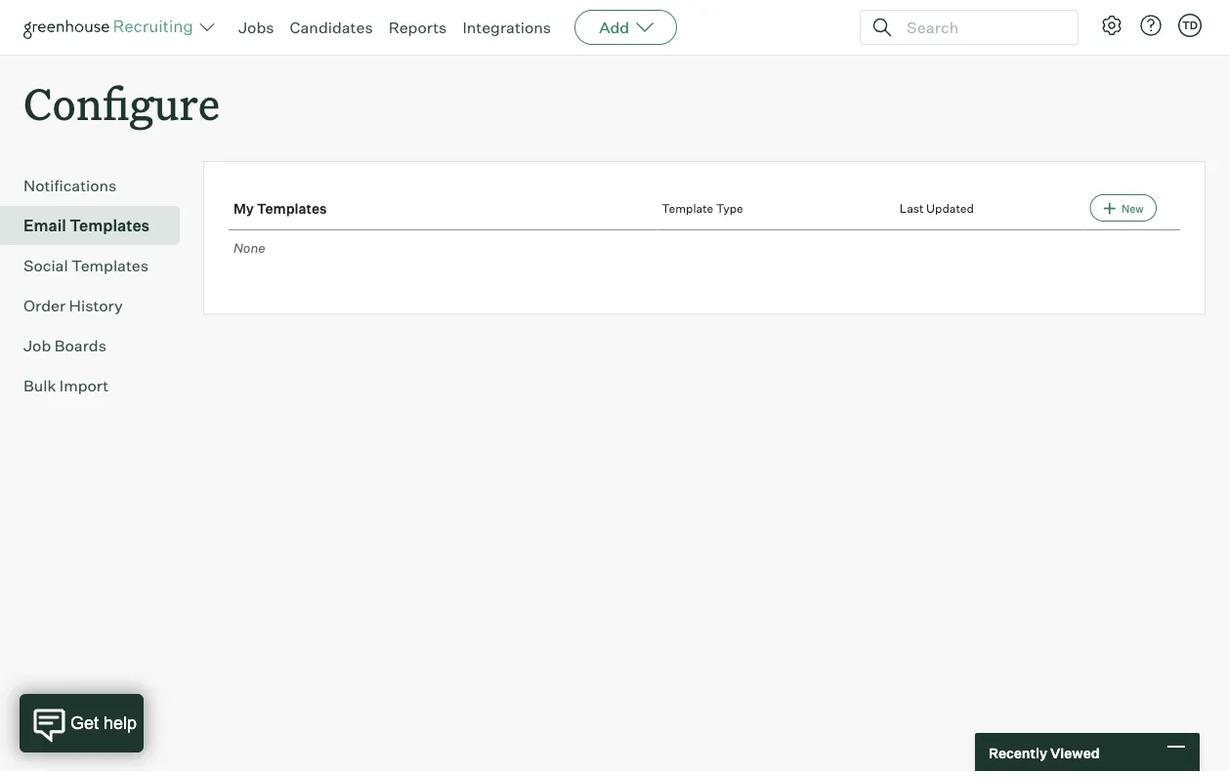 Task type: locate. For each thing, give the bounding box(es) containing it.
last
[[900, 201, 924, 215]]

configure image
[[1100, 14, 1124, 37]]

add
[[599, 18, 629, 37]]

viewed
[[1050, 745, 1100, 762]]

social
[[23, 256, 68, 276]]

templates right the "my"
[[257, 200, 327, 217]]

job boards
[[23, 336, 106, 356]]

bulk import
[[23, 376, 109, 396]]

new
[[1122, 202, 1144, 215]]

td
[[1182, 19, 1198, 32]]

configure
[[23, 74, 220, 132]]

history
[[69, 296, 123, 316]]

templates down email templates link at the left of the page
[[71, 256, 149, 276]]

templates inside 'link'
[[71, 256, 149, 276]]

integrations link
[[462, 18, 551, 37]]

type
[[716, 201, 743, 215]]

reports
[[389, 18, 447, 37]]

Search text field
[[902, 13, 1060, 42]]

templates for my templates
[[257, 200, 327, 217]]

templates up social templates 'link'
[[70, 216, 150, 236]]

template type
[[662, 201, 743, 215]]

my
[[234, 200, 254, 217]]

order history
[[23, 296, 123, 316]]

jobs link
[[238, 18, 274, 37]]

jobs
[[238, 18, 274, 37]]

import
[[59, 376, 109, 396]]

td button
[[1178, 14, 1202, 37]]

email templates
[[23, 216, 150, 236]]

job boards link
[[23, 334, 172, 358]]

templates
[[257, 200, 327, 217], [70, 216, 150, 236], [71, 256, 149, 276]]

social templates link
[[23, 254, 172, 278]]



Task type: vqa. For each thing, say whether or not it's contained in the screenshot.
access
no



Task type: describe. For each thing, give the bounding box(es) containing it.
td button
[[1174, 10, 1206, 41]]

greenhouse recruiting image
[[23, 16, 199, 39]]

reports link
[[389, 18, 447, 37]]

notifications
[[23, 176, 117, 196]]

social templates
[[23, 256, 149, 276]]

email templates link
[[23, 214, 172, 238]]

add button
[[575, 10, 677, 45]]

template
[[662, 201, 714, 215]]

recently
[[989, 745, 1047, 762]]

order
[[23, 296, 66, 316]]

integrations
[[462, 18, 551, 37]]

templates for social templates
[[71, 256, 149, 276]]

candidates
[[290, 18, 373, 37]]

candidates link
[[290, 18, 373, 37]]

updated
[[926, 201, 974, 215]]

boards
[[54, 336, 106, 356]]

new link
[[1090, 195, 1157, 222]]

none
[[234, 240, 265, 256]]

templates for email templates
[[70, 216, 150, 236]]

bulk import link
[[23, 374, 172, 398]]

last updated
[[900, 201, 974, 215]]

notifications link
[[23, 174, 172, 198]]

bulk
[[23, 376, 56, 396]]

order history link
[[23, 294, 172, 318]]

job
[[23, 336, 51, 356]]

recently viewed
[[989, 745, 1100, 762]]

my templates
[[234, 200, 327, 217]]

email
[[23, 216, 66, 236]]



